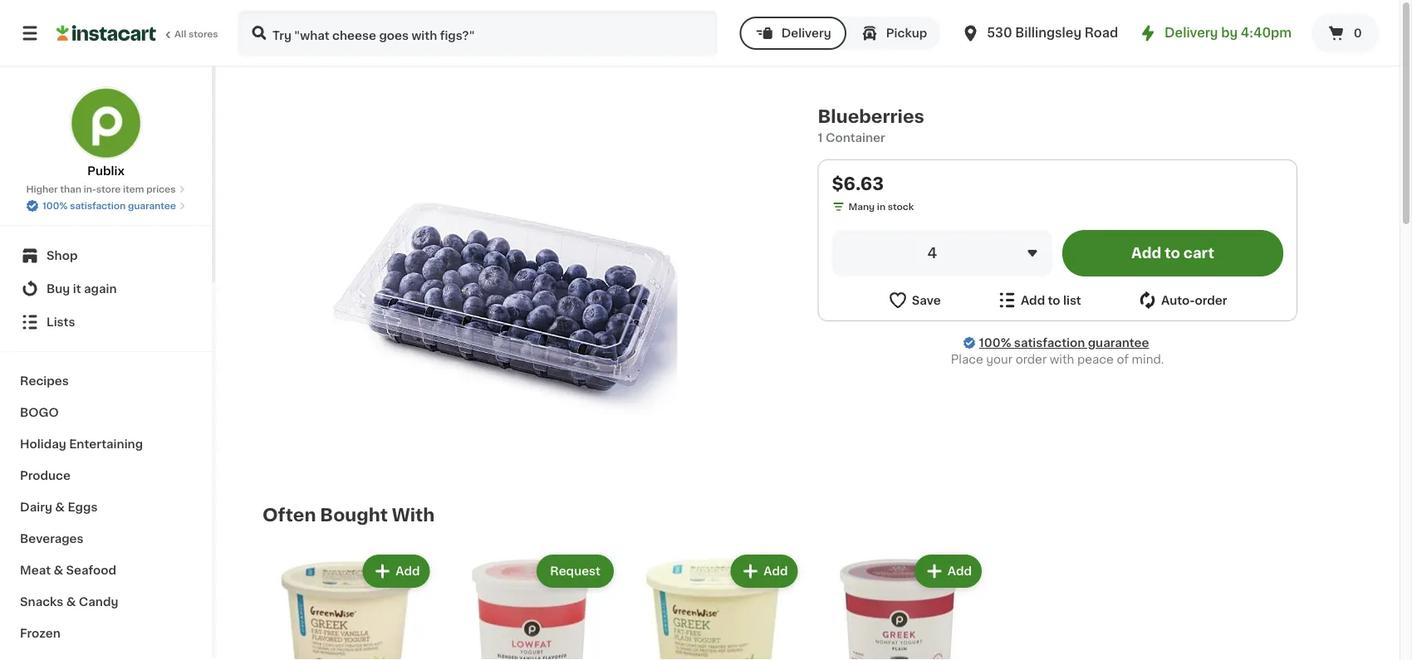 Task type: vqa. For each thing, say whether or not it's contained in the screenshot.
the middle the Add Button
yes



Task type: locate. For each thing, give the bounding box(es) containing it.
place
[[951, 354, 984, 366]]

& left candy
[[66, 597, 76, 608]]

order
[[1195, 295, 1228, 306], [1016, 354, 1047, 366]]

100% satisfaction guarantee down store
[[42, 201, 176, 211]]

meat & seafood
[[20, 565, 116, 577]]

blueberries
[[818, 108, 925, 125]]

in-
[[84, 185, 96, 194]]

prices
[[146, 185, 176, 194]]

lists link
[[10, 306, 202, 339]]

meat & seafood link
[[10, 555, 202, 587]]

1 horizontal spatial order
[[1195, 295, 1228, 306]]

0 vertical spatial guarantee
[[128, 201, 176, 211]]

1 horizontal spatial guarantee
[[1088, 337, 1150, 349]]

order down cart
[[1195, 295, 1228, 306]]

530
[[987, 27, 1013, 39]]

4 product group from the left
[[815, 552, 985, 661]]

0 horizontal spatial 100% satisfaction guarantee
[[42, 201, 176, 211]]

0 vertical spatial 100% satisfaction guarantee
[[42, 201, 176, 211]]

your
[[986, 354, 1013, 366]]

to left list on the right top of the page
[[1048, 295, 1061, 306]]

with
[[1050, 354, 1075, 366]]

1 vertical spatial 100%
[[979, 337, 1012, 349]]

save button
[[888, 290, 941, 311]]

satisfaction inside 100% satisfaction guarantee link
[[1014, 337, 1085, 349]]

1 horizontal spatial delivery
[[1165, 27, 1219, 39]]

delivery inside button
[[782, 27, 832, 39]]

to inside add to cart button
[[1165, 246, 1181, 260]]

0 vertical spatial 100%
[[42, 201, 68, 211]]

add for fourth the product group from the left
[[948, 566, 972, 577]]

0 horizontal spatial to
[[1048, 295, 1061, 306]]

higher than in-store item prices link
[[26, 183, 186, 196]]

bogo link
[[10, 397, 202, 429]]

guarantee down prices
[[128, 201, 176, 211]]

higher
[[26, 185, 58, 194]]

2 product group from the left
[[447, 552, 617, 661]]

& left eggs
[[55, 502, 65, 514]]

530 billingsley road
[[987, 27, 1118, 39]]

100% satisfaction guarantee link
[[979, 335, 1150, 351]]

1
[[818, 132, 823, 144]]

blueberries image
[[332, 120, 677, 465]]

1 vertical spatial 100% satisfaction guarantee
[[979, 337, 1150, 349]]

2 vertical spatial &
[[66, 597, 76, 608]]

0 horizontal spatial order
[[1016, 354, 1047, 366]]

0
[[1354, 27, 1362, 39]]

100% down higher
[[42, 201, 68, 211]]

& right the meat
[[54, 565, 63, 577]]

0 horizontal spatial 100%
[[42, 201, 68, 211]]

eggs
[[68, 502, 98, 514]]

1 vertical spatial &
[[54, 565, 63, 577]]

lists
[[47, 317, 75, 328]]

blueberries 1 container
[[818, 108, 925, 144]]

stores
[[189, 29, 218, 39]]

1 horizontal spatial 100%
[[979, 337, 1012, 349]]

$6.63
[[832, 175, 884, 192]]

item
[[123, 185, 144, 194]]

guarantee up of
[[1088, 337, 1150, 349]]

satisfaction up place your order with peace of mind.
[[1014, 337, 1085, 349]]

add for 3rd the product group from the left
[[764, 566, 788, 577]]

& for dairy
[[55, 502, 65, 514]]

entertaining
[[69, 439, 143, 450]]

to
[[1165, 246, 1181, 260], [1048, 295, 1061, 306]]

in
[[877, 202, 886, 211]]

satisfaction down higher than in-store item prices
[[70, 201, 126, 211]]

again
[[84, 283, 117, 295]]

100% inside button
[[42, 201, 68, 211]]

100% up your
[[979, 337, 1012, 349]]

to left cart
[[1165, 246, 1181, 260]]

guarantee
[[128, 201, 176, 211], [1088, 337, 1150, 349]]

candy
[[79, 597, 118, 608]]

instacart logo image
[[57, 23, 156, 43]]

order left with
[[1016, 354, 1047, 366]]

2 horizontal spatial add button
[[916, 557, 980, 587]]

beverages link
[[10, 523, 202, 555]]

recipes link
[[10, 366, 202, 397]]

1 vertical spatial guarantee
[[1088, 337, 1150, 349]]

many
[[849, 202, 875, 211]]

to inside add to list button
[[1048, 295, 1061, 306]]

often
[[263, 506, 316, 524]]

None search field
[[238, 10, 718, 57]]

3 add button from the left
[[916, 557, 980, 587]]

auto-
[[1162, 295, 1195, 306]]

frozen link
[[10, 618, 202, 650]]

0 vertical spatial &
[[55, 502, 65, 514]]

0 vertical spatial order
[[1195, 295, 1228, 306]]

delivery
[[1165, 27, 1219, 39], [782, 27, 832, 39]]

530 billingsley road button
[[961, 10, 1118, 57]]

0 horizontal spatial satisfaction
[[70, 201, 126, 211]]

3 product group from the left
[[631, 552, 801, 661]]

1 horizontal spatial to
[[1165, 246, 1181, 260]]

1 horizontal spatial 100% satisfaction guarantee
[[979, 337, 1150, 349]]

holiday entertaining
[[20, 439, 143, 450]]

1 vertical spatial to
[[1048, 295, 1061, 306]]

4:40pm
[[1241, 27, 1292, 39]]

buy it again
[[47, 283, 117, 295]]

4
[[928, 246, 937, 260]]

0 vertical spatial to
[[1165, 246, 1181, 260]]

0 horizontal spatial add button
[[364, 557, 428, 587]]

shop link
[[10, 239, 202, 273]]

100% satisfaction guarantee inside button
[[42, 201, 176, 211]]

product group
[[263, 552, 433, 661], [447, 552, 617, 661], [631, 552, 801, 661], [815, 552, 985, 661]]

0 horizontal spatial delivery
[[782, 27, 832, 39]]

100%
[[42, 201, 68, 211], [979, 337, 1012, 349]]

1 product group from the left
[[263, 552, 433, 661]]

1 vertical spatial order
[[1016, 354, 1047, 366]]

beverages
[[20, 533, 84, 545]]

to for list
[[1048, 295, 1061, 306]]

4 field
[[832, 230, 1053, 277]]

1 horizontal spatial satisfaction
[[1014, 337, 1085, 349]]

guarantee inside button
[[128, 201, 176, 211]]

0 vertical spatial satisfaction
[[70, 201, 126, 211]]

100% satisfaction guarantee up with
[[979, 337, 1150, 349]]

to for cart
[[1165, 246, 1181, 260]]

add
[[1132, 246, 1162, 260], [1021, 295, 1045, 306], [396, 566, 420, 577], [764, 566, 788, 577], [948, 566, 972, 577]]

all
[[174, 29, 186, 39]]

snacks & candy link
[[10, 587, 202, 618]]

shop
[[47, 250, 78, 262]]

&
[[55, 502, 65, 514], [54, 565, 63, 577], [66, 597, 76, 608]]

auto-order button
[[1138, 290, 1228, 311]]

1 horizontal spatial add button
[[732, 557, 796, 587]]

1 vertical spatial satisfaction
[[1014, 337, 1085, 349]]

satisfaction
[[70, 201, 126, 211], [1014, 337, 1085, 349]]

add button
[[364, 557, 428, 587], [732, 557, 796, 587], [916, 557, 980, 587]]

0 horizontal spatial guarantee
[[128, 201, 176, 211]]

request button
[[539, 557, 612, 587]]

add to cart button
[[1063, 230, 1284, 277]]

recipes
[[20, 376, 69, 387]]

publix logo image
[[69, 86, 143, 160]]

100% satisfaction guarantee
[[42, 201, 176, 211], [979, 337, 1150, 349]]

stock
[[888, 202, 914, 211]]



Task type: describe. For each thing, give the bounding box(es) containing it.
than
[[60, 185, 81, 194]]

all stores link
[[57, 10, 219, 57]]

frozen
[[20, 628, 60, 640]]

holiday entertaining link
[[10, 429, 202, 460]]

order inside button
[[1195, 295, 1228, 306]]

of
[[1117, 354, 1129, 366]]

service type group
[[740, 17, 941, 50]]

0 button
[[1312, 13, 1380, 53]]

bought
[[320, 506, 388, 524]]

list
[[1064, 295, 1082, 306]]

delivery for delivery by 4:40pm
[[1165, 27, 1219, 39]]

with
[[392, 506, 435, 524]]

container
[[826, 132, 886, 144]]

store
[[96, 185, 121, 194]]

road
[[1085, 27, 1118, 39]]

holiday
[[20, 439, 66, 450]]

dairy & eggs
[[20, 502, 98, 514]]

auto-order
[[1162, 295, 1228, 306]]

& for snacks
[[66, 597, 76, 608]]

mind.
[[1132, 354, 1165, 366]]

snacks
[[20, 597, 63, 608]]

peace
[[1078, 354, 1114, 366]]

cart
[[1184, 246, 1215, 260]]

add for fourth the product group from right
[[396, 566, 420, 577]]

add to list button
[[997, 290, 1082, 311]]

product group containing request
[[447, 552, 617, 661]]

publix
[[87, 165, 124, 177]]

pickup
[[886, 27, 928, 39]]

all stores
[[174, 29, 218, 39]]

delivery by 4:40pm link
[[1138, 23, 1292, 43]]

meat
[[20, 565, 51, 577]]

snacks & candy
[[20, 597, 118, 608]]

publix link
[[69, 86, 143, 179]]

100% satisfaction guarantee button
[[26, 196, 186, 213]]

add to cart
[[1132, 246, 1215, 260]]

delivery by 4:40pm
[[1165, 27, 1292, 39]]

place your order with peace of mind.
[[951, 354, 1165, 366]]

save
[[912, 295, 941, 306]]

many in stock
[[849, 202, 914, 211]]

dairy
[[20, 502, 52, 514]]

satisfaction inside 100% satisfaction guarantee button
[[70, 201, 126, 211]]

billingsley
[[1016, 27, 1082, 39]]

by
[[1222, 27, 1238, 39]]

Search field
[[239, 12, 717, 55]]

dairy & eggs link
[[10, 492, 202, 523]]

2 add button from the left
[[732, 557, 796, 587]]

higher than in-store item prices
[[26, 185, 176, 194]]

1 add button from the left
[[364, 557, 428, 587]]

delivery button
[[740, 17, 846, 50]]

it
[[73, 283, 81, 295]]

delivery for delivery
[[782, 27, 832, 39]]

request
[[550, 566, 601, 577]]

bogo
[[20, 407, 59, 419]]

often bought with
[[263, 506, 435, 524]]

produce
[[20, 470, 71, 482]]

seafood
[[66, 565, 116, 577]]

buy it again link
[[10, 273, 202, 306]]

buy
[[47, 283, 70, 295]]

& for meat
[[54, 565, 63, 577]]

produce link
[[10, 460, 202, 492]]

add to list
[[1021, 295, 1082, 306]]

pickup button
[[846, 17, 941, 50]]



